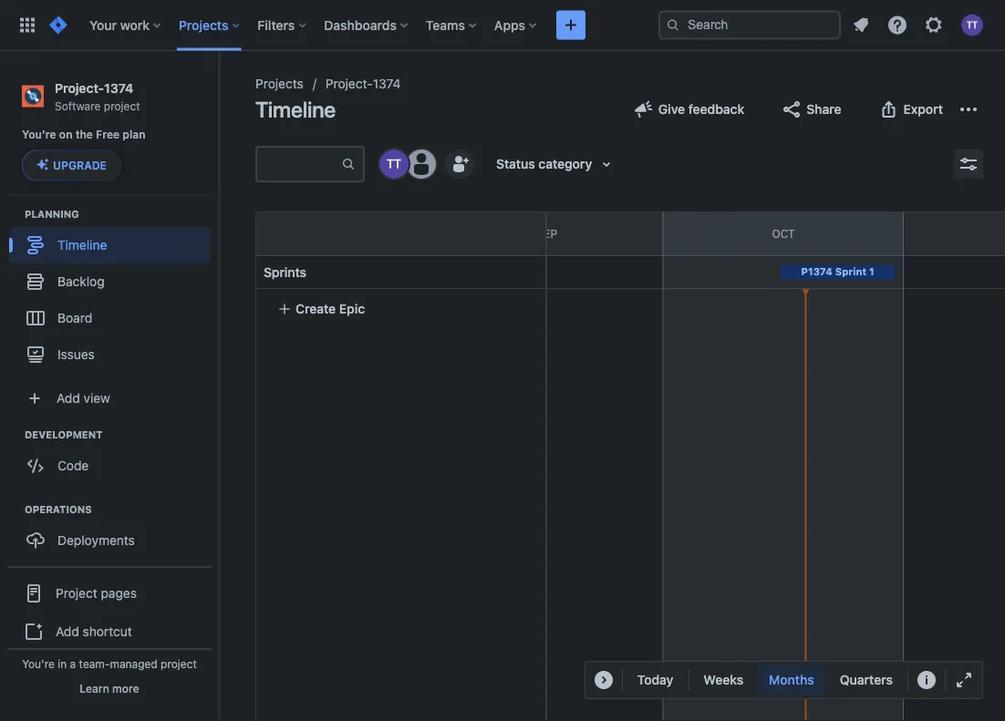 Task type: describe. For each thing, give the bounding box(es) containing it.
backlog link
[[9, 263, 210, 300]]

deployments link
[[9, 522, 210, 559]]

notifications image
[[850, 14, 872, 36]]

add for add view
[[57, 390, 80, 406]]

search image
[[666, 18, 681, 32]]

quarters
[[840, 673, 893, 688]]

project-1374
[[326, 76, 401, 91]]

add view
[[57, 390, 110, 406]]

issues
[[57, 347, 95, 362]]

Search timeline text field
[[257, 148, 341, 181]]

terry turtle image
[[380, 150, 409, 179]]

1374 for project-1374
[[373, 76, 401, 91]]

upgrade
[[53, 159, 107, 172]]

share button
[[770, 95, 853, 124]]

create epic
[[296, 302, 365, 317]]

banner containing your work
[[0, 0, 1006, 51]]

development image
[[3, 424, 25, 446]]

a
[[70, 658, 76, 671]]

you're for you're on the free plan
[[22, 128, 56, 141]]

add view button
[[11, 380, 208, 416]]

feedback
[[689, 102, 745, 117]]

filters
[[258, 17, 295, 32]]

projects button
[[173, 10, 247, 40]]

project inside project-1374 software project
[[104, 99, 140, 112]]

add shortcut button
[[7, 613, 212, 650]]

projects for projects link
[[255, 76, 304, 91]]

settings image
[[923, 14, 945, 36]]

group containing project pages
[[7, 566, 212, 696]]

free
[[96, 128, 120, 141]]

create
[[296, 302, 336, 317]]

sep
[[537, 227, 558, 240]]

project
[[56, 586, 97, 601]]

operations image
[[3, 499, 25, 520]]

legend image
[[916, 670, 938, 692]]

more
[[112, 683, 139, 695]]

help image
[[887, 14, 909, 36]]

work
[[120, 17, 150, 32]]

1 horizontal spatial project
[[161, 658, 197, 671]]

development group
[[9, 427, 218, 489]]

apps button
[[489, 10, 544, 40]]

you're in a team-managed project
[[22, 658, 197, 671]]

Search field
[[659, 10, 841, 40]]

category
[[539, 156, 592, 172]]

apps
[[494, 17, 526, 32]]

give feedback button
[[622, 95, 756, 124]]

teams button
[[421, 10, 484, 40]]

the
[[75, 128, 93, 141]]

months button
[[758, 666, 826, 695]]

today
[[638, 673, 674, 688]]

export icon image
[[878, 99, 900, 120]]

create epic button
[[266, 293, 535, 326]]

weeks button
[[693, 666, 755, 695]]

you're for you're in a team-managed project
[[22, 658, 55, 671]]

planning
[[25, 208, 79, 220]]

managed
[[110, 658, 158, 671]]

unassigned image
[[407, 150, 436, 179]]

backlog
[[57, 274, 105, 289]]

project pages
[[56, 586, 137, 601]]



Task type: locate. For each thing, give the bounding box(es) containing it.
export button
[[867, 95, 954, 124]]

p1374
[[802, 266, 833, 278]]

0 vertical spatial projects
[[179, 17, 228, 32]]

project pages link
[[7, 573, 212, 613]]

in
[[58, 658, 67, 671]]

add up the in on the left bottom
[[56, 624, 79, 639]]

sprint
[[836, 266, 867, 278]]

you're
[[22, 128, 56, 141], [22, 658, 55, 671]]

0 vertical spatial project
[[104, 99, 140, 112]]

share image
[[781, 99, 803, 120]]

project up plan
[[104, 99, 140, 112]]

0 vertical spatial timeline
[[255, 97, 336, 122]]

0 horizontal spatial 1374
[[104, 80, 134, 95]]

view settings image
[[958, 153, 980, 175]]

1374 down dashboards popup button
[[373, 76, 401, 91]]

timeline inside planning group
[[57, 237, 107, 252]]

0 horizontal spatial project
[[104, 99, 140, 112]]

view
[[84, 390, 110, 406]]

software
[[55, 99, 101, 112]]

project- for project-1374 software project
[[55, 80, 104, 95]]

1 you're from the top
[[22, 128, 56, 141]]

0 vertical spatial add
[[57, 390, 80, 406]]

projects down filters dropdown button
[[255, 76, 304, 91]]

shortcut
[[83, 624, 132, 639]]

timeline down projects link
[[255, 97, 336, 122]]

timeline link
[[9, 227, 210, 263]]

timeline
[[255, 97, 336, 122], [57, 237, 107, 252]]

project-1374 software project
[[55, 80, 140, 112]]

appswitcher icon image
[[16, 14, 38, 36]]

pages
[[101, 586, 137, 601]]

1 vertical spatial add
[[56, 624, 79, 639]]

dashboards
[[324, 17, 397, 32]]

today button
[[627, 666, 685, 695]]

export
[[904, 102, 944, 117]]

project-1374 link
[[326, 73, 401, 95]]

give
[[659, 102, 685, 117]]

code
[[57, 458, 89, 473]]

add inside button
[[56, 624, 79, 639]]

1 horizontal spatial projects
[[255, 76, 304, 91]]

weeks
[[704, 673, 744, 688]]

dashboards button
[[319, 10, 415, 40]]

projects up sidebar navigation image
[[179, 17, 228, 32]]

you're left the in on the left bottom
[[22, 658, 55, 671]]

status category button
[[485, 150, 629, 179]]

share
[[807, 102, 842, 117]]

1 horizontal spatial timeline
[[255, 97, 336, 122]]

add left view at the bottom of the page
[[57, 390, 80, 406]]

2 you're from the top
[[22, 658, 55, 671]]

learn more
[[80, 683, 139, 695]]

quarters button
[[829, 666, 904, 695]]

board link
[[9, 300, 210, 336]]

months
[[769, 673, 815, 688]]

project- down dashboards
[[326, 76, 373, 91]]

project
[[104, 99, 140, 112], [161, 658, 197, 671]]

1374 up free
[[104, 80, 134, 95]]

0 horizontal spatial project-
[[55, 80, 104, 95]]

p1374 sprint 1
[[802, 266, 875, 278]]

teams
[[426, 17, 465, 32]]

add
[[57, 390, 80, 406], [56, 624, 79, 639]]

your work
[[89, 17, 150, 32]]

projects for projects popup button
[[179, 17, 228, 32]]

0 horizontal spatial timeline
[[57, 237, 107, 252]]

add inside popup button
[[57, 390, 80, 406]]

1 vertical spatial projects
[[255, 76, 304, 91]]

0 vertical spatial you're
[[22, 128, 56, 141]]

deployments
[[57, 533, 135, 548]]

team-
[[79, 658, 110, 671]]

plan
[[123, 128, 146, 141]]

projects
[[179, 17, 228, 32], [255, 76, 304, 91]]

planning image
[[3, 203, 25, 225]]

1374
[[373, 76, 401, 91], [104, 80, 134, 95]]

add for add shortcut
[[56, 624, 79, 639]]

1374 for project-1374 software project
[[104, 80, 134, 95]]

code link
[[9, 447, 210, 484]]

oct
[[772, 227, 795, 240]]

group
[[7, 566, 212, 696]]

you're on the free plan
[[22, 128, 146, 141]]

projects inside popup button
[[179, 17, 228, 32]]

project-
[[326, 76, 373, 91], [55, 80, 104, 95]]

upgrade button
[[23, 151, 120, 180]]

add shortcut
[[56, 624, 132, 639]]

filters button
[[252, 10, 313, 40]]

project right managed
[[161, 658, 197, 671]]

you're left on
[[22, 128, 56, 141]]

issues link
[[9, 336, 210, 373]]

status category
[[496, 156, 592, 172]]

your work button
[[84, 10, 168, 40]]

learn
[[80, 683, 109, 695]]

status
[[496, 156, 535, 172]]

project- for project-1374
[[326, 76, 373, 91]]

development
[[25, 429, 103, 441]]

project- inside project-1374 software project
[[55, 80, 104, 95]]

epic
[[339, 302, 365, 317]]

operations group
[[9, 502, 218, 564]]

learn more button
[[80, 682, 139, 696]]

give feedback
[[659, 102, 745, 117]]

1 vertical spatial you're
[[22, 658, 55, 671]]

1 vertical spatial project
[[161, 658, 197, 671]]

on
[[59, 128, 73, 141]]

enter full screen image
[[954, 670, 975, 692]]

1
[[870, 266, 875, 278]]

your profile and settings image
[[962, 14, 984, 36]]

0 horizontal spatial projects
[[179, 17, 228, 32]]

1374 inside project-1374 software project
[[104, 80, 134, 95]]

1 vertical spatial timeline
[[57, 237, 107, 252]]

create image
[[560, 14, 582, 36]]

projects link
[[255, 73, 304, 95]]

sprints
[[264, 265, 307, 280]]

timeline up the backlog
[[57, 237, 107, 252]]

banner
[[0, 0, 1006, 51]]

1 horizontal spatial project-
[[326, 76, 373, 91]]

board
[[57, 310, 92, 325]]

primary element
[[11, 0, 659, 51]]

project- up software at the top left of the page
[[55, 80, 104, 95]]

jira software image
[[47, 14, 69, 36], [47, 14, 69, 36]]

planning group
[[9, 207, 218, 378]]

add people image
[[449, 153, 471, 175]]

1 horizontal spatial 1374
[[373, 76, 401, 91]]

your
[[89, 17, 117, 32]]

operations
[[25, 504, 92, 515]]

sidebar navigation image
[[199, 73, 239, 109]]



Task type: vqa. For each thing, say whether or not it's contained in the screenshot.
planning
yes



